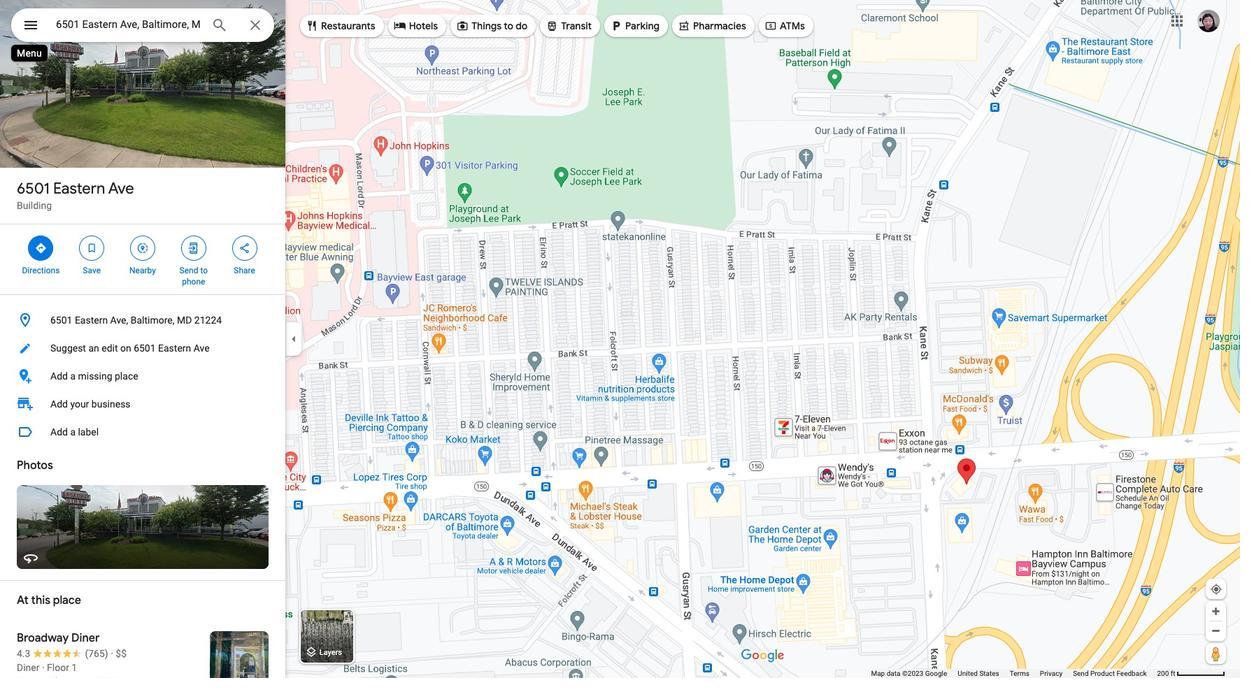 Task type: describe. For each thing, give the bounding box(es) containing it.
united
[[958, 670, 978, 678]]

add your business link
[[0, 390, 285, 418]]

200
[[1157, 670, 1169, 678]]

1 vertical spatial diner
[[17, 662, 39, 674]]

 parking
[[610, 18, 660, 34]]

feedback
[[1117, 670, 1147, 678]]

price: moderate image
[[116, 648, 127, 660]]

an
[[88, 343, 99, 354]]

at
[[17, 594, 29, 608]]

 hotels
[[394, 18, 438, 34]]

do
[[516, 20, 528, 32]]

privacy button
[[1040, 669, 1063, 678]]

show your location image
[[1210, 583, 1223, 596]]

terms button
[[1010, 669, 1029, 678]]

restaurants
[[321, 20, 375, 32]]

states
[[980, 670, 999, 678]]

add for add a label
[[50, 427, 68, 438]]

building
[[17, 200, 52, 211]]

· $$
[[111, 648, 127, 660]]

1 horizontal spatial ·
[[111, 648, 113, 660]]

a for missing
[[70, 371, 76, 382]]

0 horizontal spatial place
[[53, 594, 81, 608]]


[[546, 18, 558, 34]]

directions
[[22, 266, 60, 276]]

google maps element
[[0, 0, 1240, 678]]

baltimore,
[[131, 315, 174, 326]]

suggest
[[50, 343, 86, 354]]

map data ©2023 google
[[871, 670, 947, 678]]

6501 Eastern Ave, Baltimore, MD 21224 field
[[11, 8, 274, 42]]


[[456, 18, 469, 34]]

add a missing place button
[[0, 362, 285, 390]]

at this place
[[17, 594, 81, 608]]

zoom in image
[[1211, 606, 1221, 617]]

transit
[[561, 20, 592, 32]]

map
[[871, 670, 885, 678]]


[[306, 18, 318, 34]]

eastern for ave,
[[75, 315, 108, 326]]

md
[[177, 315, 192, 326]]

suggest an edit on 6501 eastern ave button
[[0, 334, 285, 362]]


[[85, 241, 98, 256]]

product
[[1090, 670, 1115, 678]]

200 ft
[[1157, 670, 1175, 678]]

add for add your business
[[50, 399, 68, 410]]

phone
[[182, 277, 205, 287]]

to inside send to phone
[[200, 266, 208, 276]]

add your business
[[50, 399, 131, 410]]

 atms
[[764, 18, 805, 34]]

place inside add a missing place 'button'
[[115, 371, 138, 382]]

ave inside button
[[194, 343, 210, 354]]


[[610, 18, 623, 34]]

send product feedback
[[1073, 670, 1147, 678]]

suggest an edit on 6501 eastern ave
[[50, 343, 210, 354]]


[[394, 18, 406, 34]]

ave inside the 6501 eastern ave building
[[108, 179, 134, 199]]

broadway
[[17, 632, 69, 646]]

privacy
[[1040, 670, 1063, 678]]

4.3
[[17, 648, 30, 660]]

none field inside 6501 eastern ave, baltimore, md 21224 field
[[56, 16, 200, 33]]

atms
[[780, 20, 805, 32]]

data
[[887, 670, 901, 678]]

 transit
[[546, 18, 592, 34]]

google
[[925, 670, 947, 678]]

eastern for ave
[[53, 179, 105, 199]]

show street view coverage image
[[1206, 644, 1226, 664]]

 pharmacies
[[678, 18, 746, 34]]

6501 inside button
[[134, 343, 156, 354]]

4.3 stars 765 reviews image
[[17, 647, 108, 661]]

0 horizontal spatial ·
[[42, 662, 44, 674]]

united states
[[958, 670, 999, 678]]

add a label
[[50, 427, 99, 438]]

$$
[[116, 648, 127, 660]]

1 horizontal spatial diner
[[71, 632, 100, 646]]

diner · floor 1
[[17, 662, 77, 674]]

your
[[70, 399, 89, 410]]

6501 for ave,
[[50, 315, 72, 326]]



Task type: locate. For each thing, give the bounding box(es) containing it.
1 vertical spatial place
[[53, 594, 81, 608]]

1
[[72, 662, 77, 674]]

0 vertical spatial add
[[50, 371, 68, 382]]

send for send to phone
[[179, 266, 198, 276]]

·
[[111, 648, 113, 660], [42, 662, 44, 674]]

add left your
[[50, 399, 68, 410]]

21224
[[194, 315, 222, 326]]

nearby
[[129, 266, 156, 276]]

a left missing
[[70, 371, 76, 382]]

6501 right "on"
[[134, 343, 156, 354]]

broadway diner
[[17, 632, 100, 646]]

1 horizontal spatial ave
[[194, 343, 210, 354]]

label
[[78, 427, 99, 438]]

6501 eastern ave main content
[[0, 0, 285, 678]]

6501 up building
[[17, 179, 50, 199]]

edit
[[102, 343, 118, 354]]

diner down "4.3"
[[17, 662, 39, 674]]

a
[[70, 371, 76, 382], [70, 427, 76, 438]]

1 horizontal spatial send
[[1073, 670, 1089, 678]]

0 horizontal spatial diner
[[17, 662, 39, 674]]

©2023
[[902, 670, 923, 678]]

1 vertical spatial ·
[[42, 662, 44, 674]]

google account: michele murakami  
(michele.murakami@adept.ai) image
[[1197, 10, 1220, 32]]

0 vertical spatial ave
[[108, 179, 134, 199]]


[[35, 241, 47, 256]]

united states button
[[958, 669, 999, 678]]

footer inside the google maps element
[[871, 669, 1157, 678]]

6501 for ave
[[17, 179, 50, 199]]

3 add from the top
[[50, 427, 68, 438]]

1 horizontal spatial 6501
[[50, 315, 72, 326]]

eastern left the ave,
[[75, 315, 108, 326]]

diner
[[71, 632, 100, 646], [17, 662, 39, 674]]

1 vertical spatial send
[[1073, 670, 1089, 678]]

on
[[120, 343, 131, 354]]

(765)
[[85, 648, 108, 660]]

0 vertical spatial diner
[[71, 632, 100, 646]]

parking
[[625, 20, 660, 32]]

save
[[83, 266, 101, 276]]

footer containing map data ©2023 google
[[871, 669, 1157, 678]]

send left "product"
[[1073, 670, 1089, 678]]

zoom out image
[[1211, 626, 1221, 637]]

0 horizontal spatial ave
[[108, 179, 134, 199]]


[[678, 18, 690, 34]]

send inside button
[[1073, 670, 1089, 678]]

place down "on"
[[115, 371, 138, 382]]

6501 eastern ave building
[[17, 179, 134, 211]]

6501 eastern ave, baltimore, md 21224
[[50, 315, 222, 326]]

eastern
[[53, 179, 105, 199], [75, 315, 108, 326], [158, 343, 191, 354]]

hotels
[[409, 20, 438, 32]]

0 horizontal spatial to
[[200, 266, 208, 276]]

0 vertical spatial eastern
[[53, 179, 105, 199]]

send
[[179, 266, 198, 276], [1073, 670, 1089, 678]]

add a label button
[[0, 418, 285, 446]]

eastern down md
[[158, 343, 191, 354]]

add down suggest
[[50, 371, 68, 382]]

1 vertical spatial a
[[70, 427, 76, 438]]

missing
[[78, 371, 112, 382]]

2 add from the top
[[50, 399, 68, 410]]

add for add a missing place
[[50, 371, 68, 382]]

2 vertical spatial add
[[50, 427, 68, 438]]

share
[[234, 266, 255, 276]]

eastern up 
[[53, 179, 105, 199]]

this
[[31, 594, 50, 608]]

eastern inside the 6501 eastern ave building
[[53, 179, 105, 199]]

2 vertical spatial 6501
[[134, 343, 156, 354]]

collapse side panel image
[[286, 332, 301, 347]]

send for send product feedback
[[1073, 670, 1089, 678]]

send inside send to phone
[[179, 266, 198, 276]]

footer
[[871, 669, 1157, 678]]

0 horizontal spatial 6501
[[17, 179, 50, 199]]

 search field
[[11, 8, 274, 45]]

add
[[50, 371, 68, 382], [50, 399, 68, 410], [50, 427, 68, 438]]

ave
[[108, 179, 134, 199], [194, 343, 210, 354]]

to inside  things to do
[[504, 20, 513, 32]]

6501 eastern ave, baltimore, md 21224 button
[[0, 306, 285, 334]]

a left label
[[70, 427, 76, 438]]

photos
[[17, 459, 53, 473]]

0 vertical spatial a
[[70, 371, 76, 382]]

floor
[[47, 662, 69, 674]]

· left floor
[[42, 662, 44, 674]]

pharmacies
[[693, 20, 746, 32]]

0 horizontal spatial send
[[179, 266, 198, 276]]

add inside add your business 'link'
[[50, 399, 68, 410]]

a for label
[[70, 427, 76, 438]]

200 ft button
[[1157, 670, 1225, 678]]


[[136, 241, 149, 256]]

6501
[[17, 179, 50, 199], [50, 315, 72, 326], [134, 343, 156, 354]]

send product feedback button
[[1073, 669, 1147, 678]]

1 vertical spatial add
[[50, 399, 68, 410]]

send to phone
[[179, 266, 208, 287]]

1 vertical spatial to
[[200, 266, 208, 276]]

a inside button
[[70, 427, 76, 438]]

 restaurants
[[306, 18, 375, 34]]

to up phone
[[200, 266, 208, 276]]

place
[[115, 371, 138, 382], [53, 594, 81, 608]]

6501 up suggest
[[50, 315, 72, 326]]

layers
[[319, 649, 342, 658]]

add a missing place
[[50, 371, 138, 382]]

1 vertical spatial eastern
[[75, 315, 108, 326]]

a inside 'button'
[[70, 371, 76, 382]]

 button
[[11, 8, 50, 45]]

1 add from the top
[[50, 371, 68, 382]]

eastern inside 6501 eastern ave, baltimore, md 21224 button
[[75, 315, 108, 326]]

add left label
[[50, 427, 68, 438]]

to left do
[[504, 20, 513, 32]]

6501 inside button
[[50, 315, 72, 326]]

0 vertical spatial ·
[[111, 648, 113, 660]]

1 horizontal spatial to
[[504, 20, 513, 32]]

2 horizontal spatial 6501
[[134, 343, 156, 354]]

terms
[[1010, 670, 1029, 678]]


[[22, 15, 39, 35]]

add inside the add a label button
[[50, 427, 68, 438]]

1 vertical spatial 6501
[[50, 315, 72, 326]]

1 horizontal spatial place
[[115, 371, 138, 382]]

things
[[472, 20, 502, 32]]

0 vertical spatial place
[[115, 371, 138, 382]]

send up phone
[[179, 266, 198, 276]]

eastern inside suggest an edit on 6501 eastern ave button
[[158, 343, 191, 354]]

2 a from the top
[[70, 427, 76, 438]]


[[764, 18, 777, 34]]


[[238, 241, 251, 256]]

diner up (765) on the left bottom of page
[[71, 632, 100, 646]]

business
[[91, 399, 131, 410]]

· left $$ on the bottom of page
[[111, 648, 113, 660]]

ave,
[[110, 315, 128, 326]]

1 a from the top
[[70, 371, 76, 382]]

actions for 6501 eastern ave region
[[0, 225, 285, 294]]

1 vertical spatial ave
[[194, 343, 210, 354]]

 things to do
[[456, 18, 528, 34]]


[[187, 241, 200, 256]]

ft
[[1171, 670, 1175, 678]]

0 vertical spatial send
[[179, 266, 198, 276]]

6501 inside the 6501 eastern ave building
[[17, 179, 50, 199]]

0 vertical spatial 6501
[[17, 179, 50, 199]]

0 vertical spatial to
[[504, 20, 513, 32]]

to
[[504, 20, 513, 32], [200, 266, 208, 276]]

place right this
[[53, 594, 81, 608]]

add inside add a missing place 'button'
[[50, 371, 68, 382]]

2 vertical spatial eastern
[[158, 343, 191, 354]]

None field
[[56, 16, 200, 33]]



Task type: vqa. For each thing, say whether or not it's contained in the screenshot.
footer containing Map data ©2023 Google
yes



